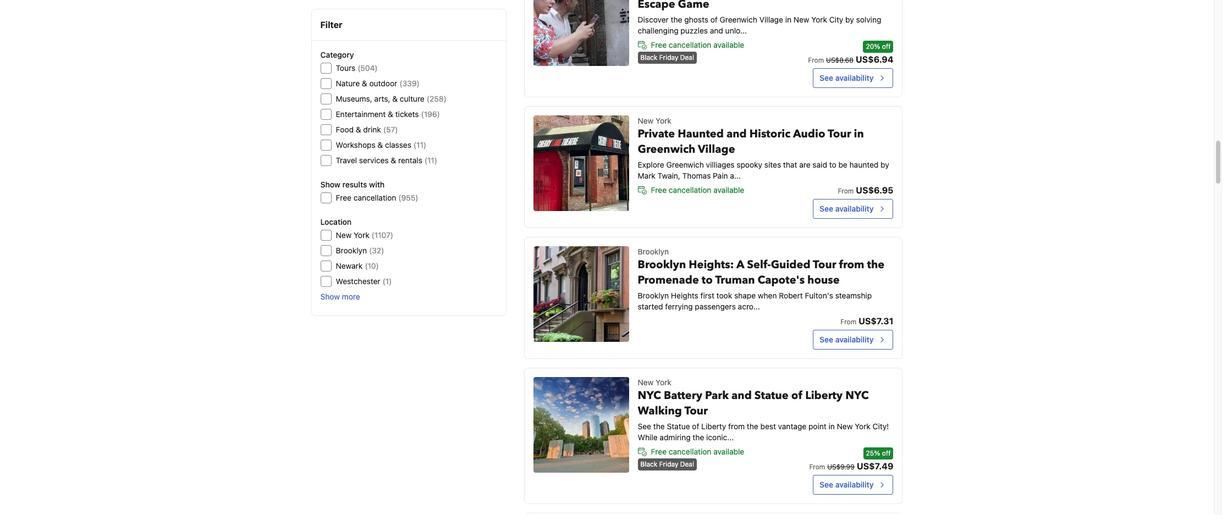 Task type: vqa. For each thing, say whether or not it's contained in the screenshot.


Task type: describe. For each thing, give the bounding box(es) containing it.
deal for nyc battery park and statue of liberty nyc walking tour
[[680, 460, 694, 469]]

house
[[807, 273, 840, 288]]

entertainment
[[336, 109, 386, 119]]

from us$6.95
[[838, 185, 893, 195]]

private haunted and historic audio tour in greenwich village image
[[533, 115, 629, 211]]

us$8.68
[[826, 56, 853, 64]]

available for nyc battery park and statue of liberty nyc walking tour
[[713, 447, 744, 456]]

the left "best"
[[747, 422, 758, 431]]

newark (10)
[[336, 261, 379, 271]]

0 horizontal spatial of
[[692, 422, 699, 431]]

food & drink (57)
[[336, 125, 398, 134]]

20% off from us$8.68 us$6.94
[[808, 42, 893, 64]]

us$9.99
[[827, 463, 855, 471]]

food
[[336, 125, 354, 134]]

25% off from us$9.99 us$7.49
[[809, 449, 893, 471]]

us$7.31
[[859, 316, 893, 326]]

us$6.94
[[856, 54, 893, 64]]

village inside the discover the ghosts of greenwich village in new york city by solving challenging puzzles and unlo...
[[759, 15, 783, 24]]

(504)
[[358, 63, 378, 73]]

(955)
[[398, 193, 418, 202]]

ferrying
[[665, 302, 693, 311]]

2 available from the top
[[713, 185, 744, 195]]

iconic...
[[706, 433, 734, 442]]

and inside new york private haunted and historic audio tour in greenwich village explore greenwich villiages spooky sites that are said to be haunted by mark twain, thomas pain a...
[[726, 126, 747, 141]]

new york private haunted and historic audio tour in greenwich village explore greenwich villiages spooky sites that are said to be haunted by mark twain, thomas pain a...
[[638, 116, 889, 180]]

sites
[[764, 160, 781, 169]]

city!
[[873, 422, 889, 431]]

availability for nyc battery park and statue of liberty nyc walking tour
[[835, 480, 874, 489]]

category
[[320, 50, 354, 59]]

from inside from us$6.95
[[838, 187, 854, 195]]

in inside new york private haunted and historic audio tour in greenwich village explore greenwich villiages spooky sites that are said to be haunted by mark twain, thomas pain a...
[[854, 126, 864, 141]]

when
[[758, 291, 777, 300]]

self-
[[747, 257, 771, 272]]

new york (1107)
[[336, 230, 393, 240]]

by inside new york private haunted and historic audio tour in greenwich village explore greenwich villiages spooky sites that are said to be haunted by mark twain, thomas pain a...
[[881, 160, 889, 169]]

& for tickets
[[388, 109, 393, 119]]

free cancellation (955)
[[336, 193, 418, 202]]

more
[[342, 292, 360, 301]]

new for private
[[638, 116, 654, 125]]

in inside the discover the ghosts of greenwich village in new york city by solving challenging puzzles and unlo...
[[785, 15, 791, 24]]

and inside the new york nyc battery park and statue of liberty nyc walking tour see the statue of liberty from the best vantage point in new york city! while admiring the iconic...
[[731, 388, 752, 403]]

see inside the new york nyc battery park and statue of liberty nyc walking tour see the statue of liberty from the best vantage point in new york city! while admiring the iconic...
[[638, 422, 651, 431]]

0 horizontal spatial statue
[[667, 422, 690, 431]]

3 availability from the top
[[835, 335, 874, 344]]

see availability for private haunted and historic audio tour in greenwich village
[[820, 204, 874, 213]]

york for private
[[656, 116, 671, 125]]

city
[[829, 15, 843, 24]]

new york nyc battery park and statue of liberty nyc walking tour see the statue of liberty from the best vantage point in new york city! while admiring the iconic...
[[638, 378, 889, 442]]

from inside the new york nyc battery park and statue of liberty nyc walking tour see the statue of liberty from the best vantage point in new york city! while admiring the iconic...
[[728, 422, 745, 431]]

2 nyc from the left
[[845, 388, 869, 403]]

off for nyc battery park and statue of liberty nyc walking tour
[[882, 449, 891, 458]]

us$7.49
[[857, 461, 893, 471]]

friday for discover the ghosts of greenwich village in new york city by solving challenging puzzles and unlo...
[[659, 53, 678, 62]]

westchester
[[336, 277, 380, 286]]

best
[[760, 422, 776, 431]]

a
[[736, 257, 744, 272]]

shape
[[734, 291, 756, 300]]

haunted
[[849, 160, 879, 169]]

brooklyn (32)
[[336, 246, 384, 255]]

point
[[808, 422, 826, 431]]

services
[[359, 156, 389, 165]]

historic
[[749, 126, 791, 141]]

solving
[[856, 15, 881, 24]]

new inside the discover the ghosts of greenwich village in new york city by solving challenging puzzles and unlo...
[[794, 15, 809, 24]]

and inside the discover the ghosts of greenwich village in new york city by solving challenging puzzles and unlo...
[[710, 26, 723, 35]]

from us$7.31
[[841, 316, 893, 326]]

show more button
[[320, 291, 360, 302]]

pain
[[713, 171, 728, 180]]

thomas
[[682, 171, 711, 180]]

& for outdoor
[[362, 79, 367, 88]]

& right the arts,
[[392, 94, 398, 103]]

free cancellation available for discover the ghosts of greenwich village in new york city by solving challenging puzzles and unlo...
[[651, 40, 744, 49]]

battery
[[664, 388, 702, 403]]

0 vertical spatial (11)
[[414, 140, 426, 150]]

museums, arts, & culture (258)
[[336, 94, 446, 103]]

travel
[[336, 156, 357, 165]]

free down challenging
[[651, 40, 667, 49]]

(10)
[[365, 261, 379, 271]]

acro...
[[738, 302, 760, 311]]

(1107)
[[372, 230, 393, 240]]

to inside new york private haunted and historic audio tour in greenwich village explore greenwich villiages spooky sites that are said to be haunted by mark twain, thomas pain a...
[[829, 160, 836, 169]]

classes
[[385, 140, 411, 150]]

unlo...
[[725, 26, 747, 35]]

see availability for discover the ghosts of greenwich village in new york city by solving challenging puzzles and unlo...
[[820, 73, 874, 82]]

entertainment & tickets (196)
[[336, 109, 440, 119]]

truman
[[715, 273, 755, 288]]

private
[[638, 126, 675, 141]]

discover the ghosts of greenwich village in new york city by solving challenging puzzles and unlo...
[[638, 15, 881, 35]]

be
[[838, 160, 847, 169]]

show more
[[320, 292, 360, 301]]

took
[[716, 291, 732, 300]]

& down classes
[[391, 156, 396, 165]]

(196)
[[421, 109, 440, 119]]

tour inside new york private haunted and historic audio tour in greenwich village explore greenwich villiages spooky sites that are said to be haunted by mark twain, thomas pain a...
[[828, 126, 851, 141]]

audio
[[793, 126, 825, 141]]

nyc battery park and statue of liberty nyc walking tour image
[[533, 377, 629, 473]]

tours (504)
[[336, 63, 378, 73]]

robert
[[779, 291, 803, 300]]

location
[[320, 217, 352, 227]]

show for show results with
[[320, 180, 340, 189]]

spooky
[[737, 160, 762, 169]]

see for private haunted and historic audio tour in greenwich village
[[820, 204, 833, 213]]

free down 'while'
[[651, 447, 667, 456]]

villiages
[[706, 160, 735, 169]]

culture
[[400, 94, 424, 103]]



Task type: locate. For each thing, give the bounding box(es) containing it.
1 show from the top
[[320, 180, 340, 189]]

see for discover the ghosts of greenwich village in new york city by solving challenging puzzles and unlo...
[[820, 73, 833, 82]]

0 horizontal spatial nyc
[[638, 388, 661, 403]]

show
[[320, 180, 340, 189], [320, 292, 340, 301]]

ghosts
[[684, 15, 708, 24]]

1 vertical spatial free cancellation available
[[651, 185, 744, 195]]

black friday deal down challenging
[[640, 53, 694, 62]]

in right point
[[829, 422, 835, 431]]

results
[[342, 180, 367, 189]]

2 vertical spatial free cancellation available
[[651, 447, 744, 456]]

(339)
[[399, 79, 419, 88]]

workshops
[[336, 140, 375, 150]]

the inside brooklyn brooklyn heights: a self-guided tour from the promenade to truman capote's house brooklyn heights first took shape when robert fulton's steamship started ferrying passengers acro...
[[867, 257, 885, 272]]

of down battery
[[692, 422, 699, 431]]

& left drink
[[356, 125, 361, 134]]

walking
[[638, 404, 682, 419]]

0 vertical spatial liberty
[[805, 388, 843, 403]]

new left city
[[794, 15, 809, 24]]

the left 'iconic...'
[[693, 433, 704, 442]]

statue up the 'admiring'
[[667, 422, 690, 431]]

puzzles
[[681, 26, 708, 35]]

arts,
[[374, 94, 390, 103]]

2 vertical spatial tour
[[684, 404, 708, 419]]

1 vertical spatial black
[[640, 460, 657, 469]]

to inside brooklyn brooklyn heights: a self-guided tour from the promenade to truman capote's house brooklyn heights first took shape when robert fulton's steamship started ferrying passengers acro...
[[702, 273, 713, 288]]

availability for private haunted and historic audio tour in greenwich village
[[835, 204, 874, 213]]

& for drink
[[356, 125, 361, 134]]

promenade
[[638, 273, 699, 288]]

2 vertical spatial greenwich
[[666, 160, 704, 169]]

(32)
[[369, 246, 384, 255]]

explore
[[638, 160, 664, 169]]

free cancellation available
[[651, 40, 744, 49], [651, 185, 744, 195], [651, 447, 744, 456]]

1 deal from the top
[[680, 53, 694, 62]]

4 availability from the top
[[835, 480, 874, 489]]

0 vertical spatial available
[[713, 40, 744, 49]]

(11) up rentals
[[414, 140, 426, 150]]

2 horizontal spatial in
[[854, 126, 864, 141]]

1 horizontal spatial village
[[759, 15, 783, 24]]

from left "us$9.99"
[[809, 463, 825, 471]]

1 vertical spatial available
[[713, 185, 744, 195]]

friday for nyc battery park and statue of liberty nyc walking tour
[[659, 460, 678, 469]]

available for discover the ghosts of greenwich village in new york city by solving challenging puzzles and unlo...
[[713, 40, 744, 49]]

cancellation down thomas
[[669, 185, 711, 195]]

from up 'iconic...'
[[728, 422, 745, 431]]

park
[[705, 388, 729, 403]]

to up first
[[702, 273, 713, 288]]

twain,
[[658, 171, 680, 180]]

travel services & rentals (11)
[[336, 156, 437, 165]]

1 horizontal spatial by
[[881, 160, 889, 169]]

guided
[[771, 257, 810, 272]]

see down "us$8.68" on the top
[[820, 73, 833, 82]]

capote's
[[758, 273, 805, 288]]

in inside the new york nyc battery park and statue of liberty nyc walking tour see the statue of liberty from the best vantage point in new york city! while admiring the iconic...
[[829, 422, 835, 431]]

haunted
[[678, 126, 724, 141]]

liberty up point
[[805, 388, 843, 403]]

from down be at the right top of the page
[[838, 187, 854, 195]]

black down challenging
[[640, 53, 657, 62]]

1 vertical spatial tour
[[813, 257, 836, 272]]

2 horizontal spatial of
[[791, 388, 803, 403]]

1 see availability from the top
[[820, 73, 874, 82]]

deal
[[680, 53, 694, 62], [680, 460, 694, 469]]

friday
[[659, 53, 678, 62], [659, 460, 678, 469]]

the
[[671, 15, 682, 24], [867, 257, 885, 272], [653, 422, 665, 431], [747, 422, 758, 431], [693, 433, 704, 442]]

1 vertical spatial statue
[[667, 422, 690, 431]]

and left unlo...
[[710, 26, 723, 35]]

& for classes
[[378, 140, 383, 150]]

new inside new york private haunted and historic audio tour in greenwich village explore greenwich villiages spooky sites that are said to be haunted by mark twain, thomas pain a...
[[638, 116, 654, 125]]

new up private
[[638, 116, 654, 125]]

availability down "us$9.99"
[[835, 480, 874, 489]]

0 vertical spatial statue
[[754, 388, 789, 403]]

1 horizontal spatial from
[[839, 257, 864, 272]]

1 vertical spatial and
[[726, 126, 747, 141]]

nature & outdoor (339)
[[336, 79, 419, 88]]

&
[[362, 79, 367, 88], [392, 94, 398, 103], [388, 109, 393, 119], [356, 125, 361, 134], [378, 140, 383, 150], [391, 156, 396, 165]]

2 deal from the top
[[680, 460, 694, 469]]

from down the steamship
[[841, 318, 856, 326]]

off right 25%
[[882, 449, 891, 458]]

0 vertical spatial show
[[320, 180, 340, 189]]

tour up house
[[813, 257, 836, 272]]

availability down from us$6.95
[[835, 204, 874, 213]]

cancellation down puzzles
[[669, 40, 711, 49]]

see down said
[[820, 204, 833, 213]]

1 vertical spatial black friday deal
[[640, 460, 694, 469]]

tour down battery
[[684, 404, 708, 419]]

0 vertical spatial friday
[[659, 53, 678, 62]]

while
[[638, 433, 658, 442]]

2 see availability from the top
[[820, 204, 874, 213]]

1 friday from the top
[[659, 53, 678, 62]]

(57)
[[383, 125, 398, 134]]

that
[[783, 160, 797, 169]]

1 vertical spatial liberty
[[701, 422, 726, 431]]

of inside the discover the ghosts of greenwich village in new york city by solving challenging puzzles and unlo...
[[710, 15, 718, 24]]

black for nyc battery park and statue of liberty nyc walking tour
[[640, 460, 657, 469]]

challenging
[[638, 26, 678, 35]]

the inside the discover the ghosts of greenwich village in new york city by solving challenging puzzles and unlo...
[[671, 15, 682, 24]]

2 show from the top
[[320, 292, 340, 301]]

black friday deal
[[640, 53, 694, 62], [640, 460, 694, 469]]

0 horizontal spatial in
[[785, 15, 791, 24]]

brooklyn heights: a self-guided tour from the promenade to truman capote's house image
[[533, 246, 629, 342]]

nyc
[[638, 388, 661, 403], [845, 388, 869, 403]]

free
[[651, 40, 667, 49], [651, 185, 667, 195], [336, 193, 351, 202], [651, 447, 667, 456]]

1 vertical spatial deal
[[680, 460, 694, 469]]

us$6.95
[[856, 185, 893, 195]]

tour inside the new york nyc battery park and statue of liberty nyc walking tour see the statue of liberty from the best vantage point in new york city! while admiring the iconic...
[[684, 404, 708, 419]]

in left city
[[785, 15, 791, 24]]

by right city
[[845, 15, 854, 24]]

off inside 20% off from us$8.68 us$6.94
[[882, 42, 891, 51]]

1 vertical spatial village
[[698, 142, 735, 157]]

deal down puzzles
[[680, 53, 694, 62]]

0 horizontal spatial to
[[702, 273, 713, 288]]

availability down "us$8.68" on the top
[[835, 73, 874, 82]]

york
[[811, 15, 827, 24], [656, 116, 671, 125], [354, 230, 369, 240], [656, 378, 671, 387], [855, 422, 871, 431]]

york for nyc
[[656, 378, 671, 387]]

of
[[710, 15, 718, 24], [791, 388, 803, 403], [692, 422, 699, 431]]

tours
[[336, 63, 355, 73]]

availability for discover the ghosts of greenwich village in new york city by solving challenging puzzles and unlo...
[[835, 73, 874, 82]]

new for nyc
[[638, 378, 654, 387]]

the up the steamship
[[867, 257, 885, 272]]

see availability down "us$8.68" on the top
[[820, 73, 874, 82]]

1 availability from the top
[[835, 73, 874, 82]]

0 horizontal spatial by
[[845, 15, 854, 24]]

free cancellation available down thomas
[[651, 185, 744, 195]]

see up 'while'
[[638, 422, 651, 431]]

show left results at the top of the page
[[320, 180, 340, 189]]

off right 20%
[[882, 42, 891, 51]]

by right haunted
[[881, 160, 889, 169]]

0 vertical spatial off
[[882, 42, 891, 51]]

0 vertical spatial village
[[759, 15, 783, 24]]

1 vertical spatial (11)
[[425, 156, 437, 165]]

free cancellation available for nyc battery park and statue of liberty nyc walking tour
[[651, 447, 744, 456]]

2 vertical spatial in
[[829, 422, 835, 431]]

3 see availability from the top
[[820, 335, 874, 344]]

by inside the discover the ghosts of greenwich village in new york city by solving challenging puzzles and unlo...
[[845, 15, 854, 24]]

see down "us$9.99"
[[820, 480, 833, 489]]

1 vertical spatial to
[[702, 273, 713, 288]]

0 vertical spatial in
[[785, 15, 791, 24]]

(258)
[[427, 94, 446, 103]]

3 available from the top
[[713, 447, 744, 456]]

1 black friday deal from the top
[[640, 53, 694, 62]]

from inside 20% off from us$8.68 us$6.94
[[808, 56, 824, 64]]

and
[[710, 26, 723, 35], [726, 126, 747, 141], [731, 388, 752, 403]]

from
[[839, 257, 864, 272], [728, 422, 745, 431]]

available down 'iconic...'
[[713, 447, 744, 456]]

off
[[882, 42, 891, 51], [882, 449, 891, 458]]

available
[[713, 40, 744, 49], [713, 185, 744, 195], [713, 447, 744, 456]]

from inside brooklyn brooklyn heights: a self-guided tour from the promenade to truman capote's house brooklyn heights first took shape when robert fulton's steamship started ferrying passengers acro...
[[839, 257, 864, 272]]

1 vertical spatial off
[[882, 449, 891, 458]]

a...
[[730, 171, 741, 180]]

tour
[[828, 126, 851, 141], [813, 257, 836, 272], [684, 404, 708, 419]]

of right the ghosts
[[710, 15, 718, 24]]

see availability down from us$7.31
[[820, 335, 874, 344]]

greenwich up thomas
[[666, 160, 704, 169]]

new right point
[[837, 422, 853, 431]]

2 off from the top
[[882, 449, 891, 458]]

to left be at the right top of the page
[[829, 160, 836, 169]]

& down (504)
[[362, 79, 367, 88]]

with
[[369, 180, 385, 189]]

show results with
[[320, 180, 385, 189]]

said
[[813, 160, 827, 169]]

see for nyc battery park and statue of liberty nyc walking tour
[[820, 480, 833, 489]]

0 vertical spatial deal
[[680, 53, 694, 62]]

3 free cancellation available from the top
[[651, 447, 744, 456]]

admiring
[[660, 433, 691, 442]]

the down walking
[[653, 422, 665, 431]]

1 vertical spatial by
[[881, 160, 889, 169]]

1 vertical spatial greenwich
[[638, 142, 695, 157]]

first
[[700, 291, 714, 300]]

25%
[[866, 449, 880, 458]]

from up the steamship
[[839, 257, 864, 272]]

1 horizontal spatial in
[[829, 422, 835, 431]]

show for show more
[[320, 292, 340, 301]]

1 horizontal spatial to
[[829, 160, 836, 169]]

1 nyc from the left
[[638, 388, 661, 403]]

0 vertical spatial and
[[710, 26, 723, 35]]

started
[[638, 302, 663, 311]]

statue up "best"
[[754, 388, 789, 403]]

available down unlo...
[[713, 40, 744, 49]]

1 vertical spatial in
[[854, 126, 864, 141]]

see availability down "us$9.99"
[[820, 480, 874, 489]]

2 vertical spatial available
[[713, 447, 744, 456]]

1 vertical spatial of
[[791, 388, 803, 403]]

new down "location"
[[336, 230, 352, 240]]

are
[[799, 160, 810, 169]]

0 vertical spatial black
[[640, 53, 657, 62]]

& up travel services & rentals (11)
[[378, 140, 383, 150]]

york inside the discover the ghosts of greenwich village in new york city by solving challenging puzzles and unlo...
[[811, 15, 827, 24]]

york left city!
[[855, 422, 871, 431]]

from left "us$8.68" on the top
[[808, 56, 824, 64]]

2 vertical spatial and
[[731, 388, 752, 403]]

2 black friday deal from the top
[[640, 460, 694, 469]]

available down a...
[[713, 185, 744, 195]]

1 off from the top
[[882, 42, 891, 51]]

2 free cancellation available from the top
[[651, 185, 744, 195]]

york inside new york private haunted and historic audio tour in greenwich village explore greenwich villiages spooky sites that are said to be haunted by mark twain, thomas pain a...
[[656, 116, 671, 125]]

of up vantage
[[791, 388, 803, 403]]

1 vertical spatial show
[[320, 292, 340, 301]]

0 vertical spatial black friday deal
[[640, 53, 694, 62]]

free cancellation available down 'iconic...'
[[651, 447, 744, 456]]

1 horizontal spatial nyc
[[845, 388, 869, 403]]

newark
[[336, 261, 363, 271]]

0 horizontal spatial liberty
[[701, 422, 726, 431]]

new for (1107)
[[336, 230, 352, 240]]

to
[[829, 160, 836, 169], [702, 273, 713, 288]]

york up private
[[656, 116, 671, 125]]

new
[[794, 15, 809, 24], [638, 116, 654, 125], [336, 230, 352, 240], [638, 378, 654, 387], [837, 422, 853, 431]]

(1)
[[383, 277, 392, 286]]

0 vertical spatial greenwich
[[720, 15, 757, 24]]

show inside button
[[320, 292, 340, 301]]

black for discover the ghosts of greenwich village in new york city by solving challenging puzzles and unlo...
[[640, 53, 657, 62]]

free down twain,
[[651, 185, 667, 195]]

westchester (1)
[[336, 277, 392, 286]]

0 vertical spatial of
[[710, 15, 718, 24]]

york up brooklyn (32)
[[354, 230, 369, 240]]

black friday deal for nyc battery park and statue of liberty nyc walking tour
[[640, 460, 694, 469]]

the left the ghosts
[[671, 15, 682, 24]]

discover
[[638, 15, 669, 24]]

in up haunted
[[854, 126, 864, 141]]

village inside new york private haunted and historic audio tour in greenwich village explore greenwich villiages spooky sites that are said to be haunted by mark twain, thomas pain a...
[[698, 142, 735, 157]]

and up spooky
[[726, 126, 747, 141]]

friday down the 'admiring'
[[659, 460, 678, 469]]

0 vertical spatial from
[[839, 257, 864, 272]]

greenwich inside the discover the ghosts of greenwich village in new york city by solving challenging puzzles and unlo...
[[720, 15, 757, 24]]

0 vertical spatial by
[[845, 15, 854, 24]]

steamship
[[835, 291, 872, 300]]

0 vertical spatial tour
[[828, 126, 851, 141]]

see down fulton's
[[820, 335, 833, 344]]

4 see availability from the top
[[820, 480, 874, 489]]

off inside the 25% off from us$9.99 us$7.49
[[882, 449, 891, 458]]

2 availability from the top
[[835, 204, 874, 213]]

2 vertical spatial of
[[692, 422, 699, 431]]

vantage
[[778, 422, 806, 431]]

black down 'while'
[[640, 460, 657, 469]]

haunted new york greenwich village outdoor escape game image
[[533, 0, 629, 66]]

0 horizontal spatial from
[[728, 422, 745, 431]]

see availability for nyc battery park and statue of liberty nyc walking tour
[[820, 480, 874, 489]]

1 horizontal spatial liberty
[[805, 388, 843, 403]]

tour right audio on the top
[[828, 126, 851, 141]]

1 vertical spatial from
[[728, 422, 745, 431]]

tour inside brooklyn brooklyn heights: a self-guided tour from the promenade to truman capote's house brooklyn heights first took shape when robert fulton's steamship started ferrying passengers acro...
[[813, 257, 836, 272]]

1 available from the top
[[713, 40, 744, 49]]

york up battery
[[656, 378, 671, 387]]

1 horizontal spatial of
[[710, 15, 718, 24]]

new up walking
[[638, 378, 654, 387]]

1 free cancellation available from the top
[[651, 40, 744, 49]]

york left city
[[811, 15, 827, 24]]

statue
[[754, 388, 789, 403], [667, 422, 690, 431]]

deal down the 'admiring'
[[680, 460, 694, 469]]

off for discover the ghosts of greenwich village in new york city by solving challenging puzzles and unlo...
[[882, 42, 891, 51]]

free down the show results with
[[336, 193, 351, 202]]

see
[[820, 73, 833, 82], [820, 204, 833, 213], [820, 335, 833, 344], [638, 422, 651, 431], [820, 480, 833, 489]]

see availability down from us$6.95
[[820, 204, 874, 213]]

greenwich down private
[[638, 142, 695, 157]]

free cancellation available down puzzles
[[651, 40, 744, 49]]

passengers
[[695, 302, 736, 311]]

cancellation down with
[[354, 193, 396, 202]]

friday down challenging
[[659, 53, 678, 62]]

cancellation
[[669, 40, 711, 49], [669, 185, 711, 195], [354, 193, 396, 202], [669, 447, 711, 456]]

brooklyn
[[336, 246, 367, 255], [638, 247, 669, 256], [638, 257, 686, 272], [638, 291, 669, 300]]

2 black from the top
[[640, 460, 657, 469]]

from inside the 25% off from us$9.99 us$7.49
[[809, 463, 825, 471]]

1 vertical spatial friday
[[659, 460, 678, 469]]

black friday deal for discover the ghosts of greenwich village in new york city by solving challenging puzzles and unlo...
[[640, 53, 694, 62]]

cancellation down the 'admiring'
[[669, 447, 711, 456]]

1 black from the top
[[640, 53, 657, 62]]

& up (57)
[[388, 109, 393, 119]]

show left more
[[320, 292, 340, 301]]

availability down from us$7.31
[[835, 335, 874, 344]]

0 vertical spatial free cancellation available
[[651, 40, 744, 49]]

outdoor
[[369, 79, 397, 88]]

(11) right rentals
[[425, 156, 437, 165]]

nature
[[336, 79, 360, 88]]

and right the park
[[731, 388, 752, 403]]

0 vertical spatial to
[[829, 160, 836, 169]]

museums,
[[336, 94, 372, 103]]

filter
[[320, 20, 342, 30]]

heights
[[671, 291, 698, 300]]

brooklyn brooklyn heights: a self-guided tour from the promenade to truman capote's house brooklyn heights first took shape when robert fulton's steamship started ferrying passengers acro...
[[638, 247, 885, 311]]

workshops & classes (11)
[[336, 140, 426, 150]]

2 friday from the top
[[659, 460, 678, 469]]

black friday deal down the 'admiring'
[[640, 460, 694, 469]]

1 horizontal spatial statue
[[754, 388, 789, 403]]

deal for discover the ghosts of greenwich village in new york city by solving challenging puzzles and unlo...
[[680, 53, 694, 62]]

greenwich up unlo...
[[720, 15, 757, 24]]

liberty up 'iconic...'
[[701, 422, 726, 431]]

from inside from us$7.31
[[841, 318, 856, 326]]

0 horizontal spatial village
[[698, 142, 735, 157]]

york for (1107)
[[354, 230, 369, 240]]



